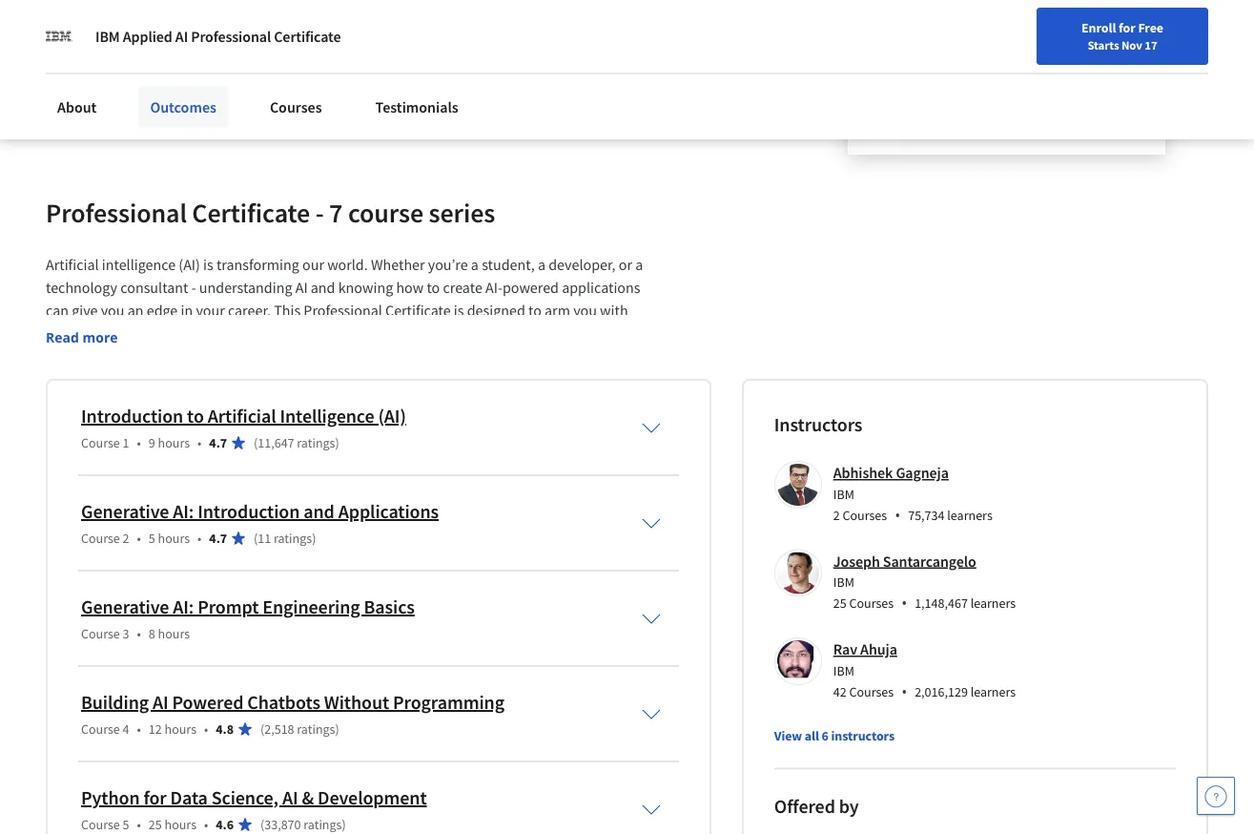 Task type: locate. For each thing, give the bounding box(es) containing it.
programming
[[393, 690, 505, 714]]

2 inside abhishek gagneja ibm 2 courses • 75,734 learners
[[834, 506, 841, 523]]

joseph santarcangelo link
[[834, 552, 977, 571]]

1 horizontal spatial introduction
[[198, 500, 300, 523]]

) down the intelligence
[[335, 434, 339, 451]]

without
[[324, 690, 389, 714]]

generative ai: introduction and applications link
[[81, 500, 439, 523]]

1 vertical spatial professional
[[46, 196, 187, 229]]

0 horizontal spatial (ai)
[[179, 255, 200, 274]]

5 course from the top
[[81, 816, 120, 833]]

ai left &
[[282, 786, 298, 810]]

hours for ai
[[165, 720, 197, 738]]

2 vertical spatial certificate
[[386, 301, 451, 320]]

show notifications image
[[1033, 62, 1056, 85]]

) right the 11
[[312, 530, 316, 547]]

generative up 3
[[81, 595, 169, 619]]

&
[[302, 786, 314, 810]]

cv
[[427, 54, 444, 73]]

0 vertical spatial or
[[410, 54, 424, 73]]

artificial
[[46, 255, 99, 274], [208, 404, 276, 428]]

in down the linkedin
[[261, 77, 273, 96]]

rav ahuja link
[[834, 640, 898, 659]]

courses inside joseph santarcangelo ibm 25 courses • 1,148,467 learners
[[850, 594, 894, 612]]

0 horizontal spatial an
[[128, 301, 144, 320]]

development
[[318, 786, 427, 810]]

series
[[429, 196, 496, 229]]

1 vertical spatial 25
[[149, 816, 162, 833]]

) for ai
[[342, 816, 346, 833]]

0 horizontal spatial you
[[101, 301, 125, 320]]

to left arm
[[529, 301, 542, 320]]

4.7 down introduction to artificial intelligence (ai) link
[[209, 434, 227, 451]]

an right as
[[173, 323, 189, 343]]

professional
[[191, 27, 271, 46], [46, 196, 187, 229], [304, 301, 383, 320]]

1 generative from the top
[[81, 500, 169, 523]]

your
[[217, 54, 246, 73], [788, 60, 814, 77], [276, 77, 305, 96], [196, 301, 225, 320]]

you right arm
[[574, 301, 597, 320]]

hours
[[158, 434, 190, 451], [158, 530, 190, 547], [158, 625, 190, 642], [165, 720, 197, 738], [165, 816, 197, 833]]

ratings down the intelligence
[[297, 434, 335, 451]]

powered
[[503, 278, 559, 297]]

1 vertical spatial or
[[619, 255, 633, 274]]

to up media at the top
[[201, 54, 214, 73]]

in inside add this credential to your linkedin profile, resume, or cv share it on social media and in your performance review
[[261, 77, 273, 96]]

or inside add this credential to your linkedin profile, resume, or cv share it on social media and in your performance review
[[410, 54, 424, 73]]

1 vertical spatial is
[[454, 301, 464, 320]]

learners inside joseph santarcangelo ibm 25 courses • 1,148,467 learners
[[971, 594, 1017, 612]]

ahuja
[[861, 640, 898, 659]]

1 vertical spatial and
[[311, 278, 335, 297]]

and down our
[[311, 278, 335, 297]]

(ai) inside artificial intelligence (ai) is transforming our world. whether you're a student, a developer, or a technology consultant - understanding ai and knowing how to create ai-powered applications can give you an edge in your career. this professional certificate is designed to arm you with the skills to work as an ai developer.
[[179, 255, 200, 274]]

1 vertical spatial learners
[[971, 594, 1017, 612]]

ratings for intelligence
[[297, 434, 335, 451]]

learners right 2,016,129 on the bottom right of the page
[[971, 683, 1017, 700]]

find your new career
[[761, 60, 881, 77]]

0 vertical spatial professional
[[191, 27, 271, 46]]

1 vertical spatial introduction
[[198, 500, 300, 523]]

courses right 42
[[850, 683, 894, 700]]

outcomes link
[[139, 86, 228, 128]]

1 course from the top
[[81, 434, 120, 451]]

2 ai: from the top
[[173, 595, 194, 619]]

for for data
[[144, 786, 167, 810]]

None search field
[[272, 50, 501, 88]]

0 vertical spatial -
[[316, 196, 324, 229]]

25
[[834, 594, 847, 612], [149, 816, 162, 833]]

ai: inside "generative ai: prompt engineering basics course 3 • 8 hours"
[[173, 595, 194, 619]]

python
[[81, 786, 140, 810]]

0 vertical spatial 2
[[834, 506, 841, 523]]

is up understanding
[[203, 255, 214, 274]]

1 vertical spatial generative
[[81, 595, 169, 619]]

25 inside joseph santarcangelo ibm 25 courses • 1,148,467 learners
[[834, 594, 847, 612]]

is down create
[[454, 301, 464, 320]]

this
[[274, 301, 301, 320]]

certificate down how
[[386, 301, 451, 320]]

ibm up this on the top left
[[95, 27, 120, 46]]

ai up the 12
[[153, 690, 168, 714]]

abhishek gagneja ibm 2 courses • 75,734 learners
[[834, 463, 993, 525]]

2 vertical spatial and
[[304, 500, 335, 523]]

applied
[[123, 27, 172, 46]]

courses inside the rav ahuja ibm 42 courses • 2,016,129 learners
[[850, 683, 894, 700]]

career.
[[228, 301, 271, 320]]

ai: left prompt
[[173, 595, 194, 619]]

about
[[57, 97, 97, 116]]

( down introduction to artificial intelligence (ai) link
[[254, 434, 258, 451]]

professional up add this credential to your linkedin profile, resume, or cv share it on social media and in your performance review
[[191, 27, 271, 46]]

artificial up 11,647
[[208, 404, 276, 428]]

) down without
[[335, 720, 339, 738]]

ai right as
[[192, 323, 205, 343]]

0 vertical spatial is
[[203, 255, 214, 274]]

0 horizontal spatial professional
[[46, 196, 187, 229]]

for up 'course 5 • 25 hours •'
[[144, 786, 167, 810]]

transforming
[[217, 255, 299, 274]]

your right find
[[788, 60, 814, 77]]

1 horizontal spatial 2
[[834, 506, 841, 523]]

offered by
[[775, 794, 859, 818]]

0 vertical spatial learners
[[948, 506, 993, 523]]

(
[[254, 434, 258, 451], [254, 530, 258, 547], [261, 720, 265, 738], [261, 816, 265, 833]]

- left 7
[[316, 196, 324, 229]]

help center image
[[1205, 784, 1228, 807]]

1 vertical spatial artificial
[[208, 404, 276, 428]]

an
[[128, 301, 144, 320], [173, 323, 189, 343]]

course
[[348, 196, 424, 229]]

ibm image
[[46, 23, 73, 50]]

share
[[78, 77, 115, 96]]

1 horizontal spatial for
[[1119, 19, 1136, 36]]

0 vertical spatial and
[[233, 77, 258, 96]]

0 vertical spatial 5
[[149, 530, 155, 547]]

1 vertical spatial for
[[144, 786, 167, 810]]

professional up intelligence
[[46, 196, 187, 229]]

hours right 9
[[158, 434, 190, 451]]

) down 'development'
[[342, 816, 346, 833]]

ratings right the 11
[[274, 530, 312, 547]]

professional inside artificial intelligence (ai) is transforming our world. whether you're a student, a developer, or a technology consultant - understanding ai and knowing how to create ai-powered applications can give you an edge in your career. this professional certificate is designed to arm you with the skills to work as an ai developer.
[[304, 301, 383, 320]]

certificate up the profile,
[[274, 27, 341, 46]]

0 horizontal spatial for
[[144, 786, 167, 810]]

2 vertical spatial professional
[[304, 301, 383, 320]]

-
[[316, 196, 324, 229], [191, 278, 196, 297]]

5
[[149, 530, 155, 547], [123, 816, 129, 833]]

hours for for
[[165, 816, 197, 833]]

an up work
[[128, 301, 144, 320]]

• inside "generative ai: prompt engineering basics course 3 • 8 hours"
[[137, 625, 141, 642]]

skills
[[70, 323, 102, 343]]

0 vertical spatial certificate
[[274, 27, 341, 46]]

1 ai: from the top
[[173, 500, 194, 523]]

to up course 1 • 9 hours •
[[187, 404, 204, 428]]

world.
[[327, 255, 368, 274]]

read more button
[[46, 327, 118, 347]]

0 horizontal spatial in
[[181, 301, 193, 320]]

3 course from the top
[[81, 625, 120, 642]]

ibm for abhishek gagneja
[[834, 485, 855, 502]]

in
[[261, 77, 273, 96], [181, 301, 193, 320]]

2 vertical spatial learners
[[971, 683, 1017, 700]]

all
[[805, 727, 820, 744]]

ibm inside abhishek gagneja ibm 2 courses • 75,734 learners
[[834, 485, 855, 502]]

prompt
[[198, 595, 259, 619]]

0 vertical spatial (ai)
[[179, 255, 200, 274]]

1 horizontal spatial or
[[619, 255, 633, 274]]

instructors
[[832, 727, 895, 744]]

(ai) right the intelligence
[[378, 404, 406, 428]]

ibm inside joseph santarcangelo ibm 25 courses • 1,148,467 learners
[[834, 573, 855, 591]]

ibm down "abhishek"
[[834, 485, 855, 502]]

introduction to artificial intelligence (ai) link
[[81, 404, 406, 428]]

generative inside "generative ai: prompt engineering basics course 3 • 8 hours"
[[81, 595, 169, 619]]

generative up course 2 • 5 hours •
[[81, 500, 169, 523]]

courses down joseph
[[850, 594, 894, 612]]

17
[[1146, 37, 1158, 52]]

performance
[[308, 77, 390, 96]]

1 vertical spatial 2
[[123, 530, 129, 547]]

linkedin
[[249, 54, 304, 73]]

1 horizontal spatial artificial
[[208, 404, 276, 428]]

1 vertical spatial -
[[191, 278, 196, 297]]

( for intelligence
[[254, 434, 258, 451]]

or inside artificial intelligence (ai) is transforming our world. whether you're a student, a developer, or a technology consultant - understanding ai and knowing how to create ai-powered applications can give you an edge in your career. this professional certificate is designed to arm you with the skills to work as an ai developer.
[[619, 255, 633, 274]]

ai down our
[[296, 278, 308, 297]]

1 horizontal spatial is
[[454, 301, 464, 320]]

ibm inside the rav ahuja ibm 42 courses • 2,016,129 learners
[[834, 662, 855, 679]]

1 horizontal spatial an
[[173, 323, 189, 343]]

for for free
[[1119, 19, 1136, 36]]

resume,
[[356, 54, 407, 73]]

to
[[201, 54, 214, 73], [427, 278, 440, 297], [529, 301, 542, 320], [105, 323, 118, 343], [187, 404, 204, 428]]

( down python for data science, ai & development
[[261, 816, 265, 833]]

course for python for data science, ai & development
[[81, 816, 120, 833]]

( for chatbots
[[261, 720, 265, 738]]

0 horizontal spatial artificial
[[46, 255, 99, 274]]

0 vertical spatial in
[[261, 77, 273, 96]]

ibm
[[95, 27, 120, 46], [834, 485, 855, 502], [834, 573, 855, 591], [834, 662, 855, 679]]

25 left 4.6
[[149, 816, 162, 833]]

courses inside abhishek gagneja ibm 2 courses • 75,734 learners
[[843, 506, 888, 523]]

2 horizontal spatial professional
[[304, 301, 383, 320]]

1 horizontal spatial (ai)
[[378, 404, 406, 428]]

data
[[170, 786, 208, 810]]

4.8
[[216, 720, 234, 738]]

give
[[72, 301, 98, 320]]

santarcangelo
[[884, 552, 977, 571]]

about link
[[46, 86, 108, 128]]

building
[[81, 690, 149, 714]]

( down chatbots
[[261, 720, 265, 738]]

in right edge
[[181, 301, 193, 320]]

1 4.7 from the top
[[209, 434, 227, 451]]

ai: for introduction
[[173, 500, 194, 523]]

or left cv
[[410, 54, 424, 73]]

learners inside the rav ahuja ibm 42 courses • 2,016,129 learners
[[971, 683, 1017, 700]]

learners inside abhishek gagneja ibm 2 courses • 75,734 learners
[[948, 506, 993, 523]]

rav ahuja ibm 42 courses • 2,016,129 learners
[[834, 640, 1017, 701]]

1 horizontal spatial 25
[[834, 594, 847, 612]]

1 horizontal spatial professional
[[191, 27, 271, 46]]

0 horizontal spatial 25
[[149, 816, 162, 833]]

1 vertical spatial 4.7
[[209, 530, 227, 547]]

1 vertical spatial an
[[173, 323, 189, 343]]

courses down the linkedin
[[270, 97, 322, 116]]

course
[[81, 434, 120, 451], [81, 530, 120, 547], [81, 625, 120, 642], [81, 720, 120, 738], [81, 816, 120, 833]]

and right media at the top
[[233, 77, 258, 96]]

course for generative ai: introduction and applications
[[81, 530, 120, 547]]

by
[[840, 794, 859, 818]]

ibm down rav
[[834, 662, 855, 679]]

0 vertical spatial 25
[[834, 594, 847, 612]]

hours right the 12
[[165, 720, 197, 738]]

learners right 1,148,467
[[971, 594, 1017, 612]]

hours right "8"
[[158, 625, 190, 642]]

certificate up transforming
[[192, 196, 310, 229]]

course inside "generative ai: prompt engineering basics course 3 • 8 hours"
[[81, 625, 120, 642]]

1 vertical spatial ai:
[[173, 595, 194, 619]]

ratings down &
[[304, 816, 342, 833]]

0 horizontal spatial is
[[203, 255, 214, 274]]

( 2,518 ratings )
[[261, 720, 339, 738]]

a up the powered
[[538, 255, 546, 274]]

consultant
[[121, 278, 188, 297]]

ibm for rav ahuja
[[834, 662, 855, 679]]

courses for rav
[[850, 683, 894, 700]]

0 vertical spatial artificial
[[46, 255, 99, 274]]

ratings down building ai powered chatbots without programming
[[297, 720, 335, 738]]

starts
[[1088, 37, 1120, 52]]

1 vertical spatial in
[[181, 301, 193, 320]]

2 course from the top
[[81, 530, 120, 547]]

0 vertical spatial an
[[128, 301, 144, 320]]

7
[[329, 196, 343, 229]]

ibm for joseph santarcangelo
[[834, 573, 855, 591]]

0 horizontal spatial 5
[[123, 816, 129, 833]]

certificate
[[274, 27, 341, 46], [192, 196, 310, 229], [386, 301, 451, 320]]

courses for abhishek
[[843, 506, 888, 523]]

the
[[46, 323, 67, 343]]

1 horizontal spatial 5
[[149, 530, 155, 547]]

0 horizontal spatial introduction
[[81, 404, 183, 428]]

1 horizontal spatial in
[[261, 77, 273, 96]]

artificial up technology
[[46, 255, 99, 274]]

learners right the 75,734 on the right bottom of page
[[948, 506, 993, 523]]

(ai) up consultant
[[179, 255, 200, 274]]

4.7 left the 11
[[209, 530, 227, 547]]

1 you from the left
[[101, 301, 125, 320]]

career
[[155, 3, 227, 37]]

introduction up the 11
[[198, 500, 300, 523]]

1,148,467
[[915, 594, 969, 612]]

ratings for science,
[[304, 816, 342, 833]]

courses
[[270, 97, 322, 116], [843, 506, 888, 523], [850, 594, 894, 612], [850, 683, 894, 700]]

you right give
[[101, 301, 125, 320]]

( down generative ai: introduction and applications
[[254, 530, 258, 547]]

0 horizontal spatial or
[[410, 54, 424, 73]]

2,518
[[265, 720, 294, 738]]

ibm down joseph
[[834, 573, 855, 591]]

- right consultant
[[191, 278, 196, 297]]

1 horizontal spatial you
[[574, 301, 597, 320]]

hours down data
[[165, 816, 197, 833]]

course 4 • 12 hours •
[[81, 720, 208, 738]]

0 vertical spatial 4.7
[[209, 434, 227, 451]]

abhishek gagneja image
[[778, 464, 820, 506]]

hours down generative ai: introduction and applications
[[158, 530, 190, 547]]

as
[[156, 323, 170, 343]]

and up ( 11 ratings )
[[304, 500, 335, 523]]

to inside add this credential to your linkedin profile, resume, or cv share it on social media and in your performance review
[[201, 54, 214, 73]]

for inside enroll for free starts nov 17
[[1119, 19, 1136, 36]]

learners
[[948, 506, 993, 523], [971, 594, 1017, 612], [971, 683, 1017, 700]]

ai up the credential
[[175, 27, 188, 46]]

artificial inside artificial intelligence (ai) is transforming our world. whether you're a student, a developer, or a technology consultant - understanding ai and knowing how to create ai-powered applications can give you an edge in your career. this professional certificate is designed to arm you with the skills to work as an ai developer.
[[46, 255, 99, 274]]

) for (ai)
[[335, 434, 339, 451]]

view
[[775, 727, 803, 744]]

0 vertical spatial for
[[1119, 19, 1136, 36]]

for
[[1119, 19, 1136, 36], [144, 786, 167, 810]]

rav ahuja image
[[778, 640, 820, 682]]

your down ibm applied ai professional certificate
[[217, 54, 246, 73]]

2 4.7 from the top
[[209, 530, 227, 547]]

courses down "abhishek"
[[843, 506, 888, 523]]

joseph santarcangelo ibm 25 courses • 1,148,467 learners
[[834, 552, 1017, 613]]

0 vertical spatial ai:
[[173, 500, 194, 523]]

• inside abhishek gagneja ibm 2 courses • 75,734 learners
[[895, 504, 901, 525]]

earn
[[78, 3, 131, 37]]

find your new career link
[[751, 57, 890, 81]]

chatbots
[[248, 690, 321, 714]]

career
[[844, 60, 881, 77]]

ai: up course 2 • 5 hours •
[[173, 500, 194, 523]]

your inside artificial intelligence (ai) is transforming our world. whether you're a student, a developer, or a technology consultant - understanding ai and knowing how to create ai-powered applications can give you an edge in your career. this professional certificate is designed to arm you with the skills to work as an ai developer.
[[196, 301, 225, 320]]

introduction up "1"
[[81, 404, 183, 428]]

0 horizontal spatial -
[[191, 278, 196, 297]]

gagneja
[[897, 463, 949, 482]]

your up developer.
[[196, 301, 225, 320]]

0 vertical spatial generative
[[81, 500, 169, 523]]

professional down knowing
[[304, 301, 383, 320]]

1 vertical spatial 5
[[123, 816, 129, 833]]

or up applications
[[619, 255, 633, 274]]

25 down joseph
[[834, 594, 847, 612]]

read more
[[46, 328, 118, 346]]

4.7 for introduction
[[209, 530, 227, 547]]

2 generative from the top
[[81, 595, 169, 619]]

4.7
[[209, 434, 227, 451], [209, 530, 227, 547]]

applications
[[338, 500, 439, 523]]

( for science,
[[261, 816, 265, 833]]

4 course from the top
[[81, 720, 120, 738]]

coursera career certificate image
[[848, 0, 1166, 154]]

ai:
[[173, 500, 194, 523], [173, 595, 194, 619]]

6
[[822, 727, 829, 744]]

)
[[335, 434, 339, 451], [312, 530, 316, 547], [335, 720, 339, 738], [342, 816, 346, 833]]

introduction
[[81, 404, 183, 428], [198, 500, 300, 523]]

for up nov
[[1119, 19, 1136, 36]]



Task type: describe. For each thing, give the bounding box(es) containing it.
2 you from the left
[[574, 301, 597, 320]]

earn a career certificate
[[78, 3, 347, 37]]

8
[[149, 625, 155, 642]]

4.6
[[216, 816, 234, 833]]

our
[[303, 255, 324, 274]]

joseph
[[834, 552, 881, 571]]

generative for generative ai: prompt engineering basics course 3 • 8 hours
[[81, 595, 169, 619]]

developer.
[[208, 323, 275, 343]]

a up applications
[[636, 255, 644, 274]]

) for applications
[[312, 530, 316, 547]]

42
[[834, 683, 847, 700]]

how
[[396, 278, 424, 297]]

your down the linkedin
[[276, 77, 305, 96]]

course 5 • 25 hours •
[[81, 816, 208, 833]]

ai: for prompt
[[173, 595, 194, 619]]

and inside add this credential to your linkedin profile, resume, or cv share it on social media and in your performance review
[[233, 77, 258, 96]]

( for and
[[254, 530, 258, 547]]

on
[[130, 77, 147, 96]]

25 for joseph
[[834, 594, 847, 612]]

course for introduction to artificial intelligence (ai)
[[81, 434, 120, 451]]

abhishek
[[834, 463, 894, 482]]

3
[[123, 625, 129, 642]]

to right skills
[[105, 323, 118, 343]]

coursera image
[[23, 54, 144, 84]]

credential
[[133, 54, 198, 73]]

33,870
[[265, 816, 301, 833]]

( 33,870 ratings )
[[261, 816, 346, 833]]

ibm applied ai professional certificate
[[95, 27, 341, 46]]

view all 6 instructors
[[775, 727, 895, 744]]

learners for santarcangelo
[[971, 594, 1017, 612]]

to right how
[[427, 278, 440, 297]]

certificate inside artificial intelligence (ai) is transforming our world. whether you're a student, a developer, or a technology consultant - understanding ai and knowing how to create ai-powered applications can give you an edge in your career. this professional certificate is designed to arm you with the skills to work as an ai developer.
[[386, 301, 451, 320]]

ratings for chatbots
[[297, 720, 335, 738]]

offered
[[775, 794, 836, 818]]

1 horizontal spatial -
[[316, 196, 324, 229]]

( 11 ratings )
[[254, 530, 316, 547]]

• inside the rav ahuja ibm 42 courses • 2,016,129 learners
[[902, 681, 908, 701]]

understanding
[[199, 278, 292, 297]]

2,016,129
[[915, 683, 969, 700]]

whether
[[371, 255, 425, 274]]

and inside artificial intelligence (ai) is transforming our world. whether you're a student, a developer, or a technology consultant - understanding ai and knowing how to create ai-powered applications can give you an edge in your career. this professional certificate is designed to arm you with the skills to work as an ai developer.
[[311, 278, 335, 297]]

hours for to
[[158, 434, 190, 451]]

learners for ahuja
[[971, 683, 1017, 700]]

ratings for and
[[274, 530, 312, 547]]

1
[[123, 434, 129, 451]]

outcomes
[[150, 97, 217, 116]]

( 11,647 ratings )
[[254, 434, 339, 451]]

add
[[78, 54, 104, 73]]

enroll
[[1082, 19, 1117, 36]]

designed
[[467, 301, 526, 320]]

1 vertical spatial certificate
[[192, 196, 310, 229]]

hours for ai:
[[158, 530, 190, 547]]

a up create
[[471, 255, 479, 274]]

basics
[[364, 595, 415, 619]]

in inside artificial intelligence (ai) is transforming our world. whether you're a student, a developer, or a technology consultant - understanding ai and knowing how to create ai-powered applications can give you an edge in your career. this professional certificate is designed to arm you with the skills to work as an ai developer.
[[181, 301, 193, 320]]

new
[[816, 60, 841, 77]]

hours inside "generative ai: prompt engineering basics course 3 • 8 hours"
[[158, 625, 190, 642]]

testimonials
[[376, 97, 459, 116]]

nov
[[1122, 37, 1143, 52]]

testimonials link
[[364, 86, 470, 128]]

with
[[600, 301, 629, 320]]

certificate
[[232, 3, 347, 37]]

developer,
[[549, 255, 616, 274]]

engineering
[[263, 595, 360, 619]]

4.7 for artificial
[[209, 434, 227, 451]]

75,734
[[909, 506, 945, 523]]

enroll for free starts nov 17
[[1082, 19, 1164, 52]]

1 vertical spatial (ai)
[[378, 404, 406, 428]]

more
[[83, 328, 118, 346]]

can
[[46, 301, 69, 320]]

generative for generative ai: introduction and applications
[[81, 500, 169, 523]]

free
[[1139, 19, 1164, 36]]

banner navigation
[[15, 0, 537, 38]]

• inside joseph santarcangelo ibm 25 courses • 1,148,467 learners
[[902, 593, 908, 613]]

english
[[925, 60, 971, 79]]

course 1 • 9 hours •
[[81, 434, 202, 451]]

generative ai: introduction and applications
[[81, 500, 439, 523]]

python for data science, ai & development link
[[81, 786, 427, 810]]

) for without
[[335, 720, 339, 738]]

python for data science, ai & development
[[81, 786, 427, 810]]

your inside find your new career link
[[788, 60, 814, 77]]

learners for gagneja
[[948, 506, 993, 523]]

read
[[46, 328, 79, 346]]

powered
[[172, 690, 244, 714]]

course for building ai powered chatbots without programming
[[81, 720, 120, 738]]

courses link
[[259, 86, 334, 128]]

professional certificate - 7 course series
[[46, 196, 496, 229]]

12
[[149, 720, 162, 738]]

- inside artificial intelligence (ai) is transforming our world. whether you're a student, a developer, or a technology consultant - understanding ai and knowing how to create ai-powered applications can give you an edge in your career. this professional certificate is designed to arm you with the skills to work as an ai developer.
[[191, 278, 196, 297]]

building ai powered chatbots without programming link
[[81, 690, 505, 714]]

edge
[[147, 301, 178, 320]]

intelligence
[[280, 404, 375, 428]]

english button
[[890, 38, 1005, 100]]

building ai powered chatbots without programming
[[81, 690, 505, 714]]

work
[[121, 323, 153, 343]]

joseph santarcangelo image
[[778, 552, 820, 594]]

11,647
[[258, 434, 294, 451]]

11
[[258, 530, 271, 547]]

0 horizontal spatial 2
[[123, 530, 129, 547]]

courses for joseph
[[850, 594, 894, 612]]

it
[[118, 77, 127, 96]]

4
[[123, 720, 129, 738]]

25 for course
[[149, 816, 162, 833]]

abhishek gagneja link
[[834, 463, 949, 482]]

artificial intelligence (ai) is transforming our world. whether you're a student, a developer, or a technology consultant - understanding ai and knowing how to create ai-powered applications can give you an edge in your career. this professional certificate is designed to arm you with the skills to work as an ai developer.
[[46, 255, 647, 343]]

a right earn
[[136, 3, 150, 37]]

0 vertical spatial introduction
[[81, 404, 183, 428]]

instructors
[[775, 413, 863, 437]]

you're
[[428, 255, 468, 274]]



Task type: vqa. For each thing, say whether or not it's contained in the screenshot.
Generative
yes



